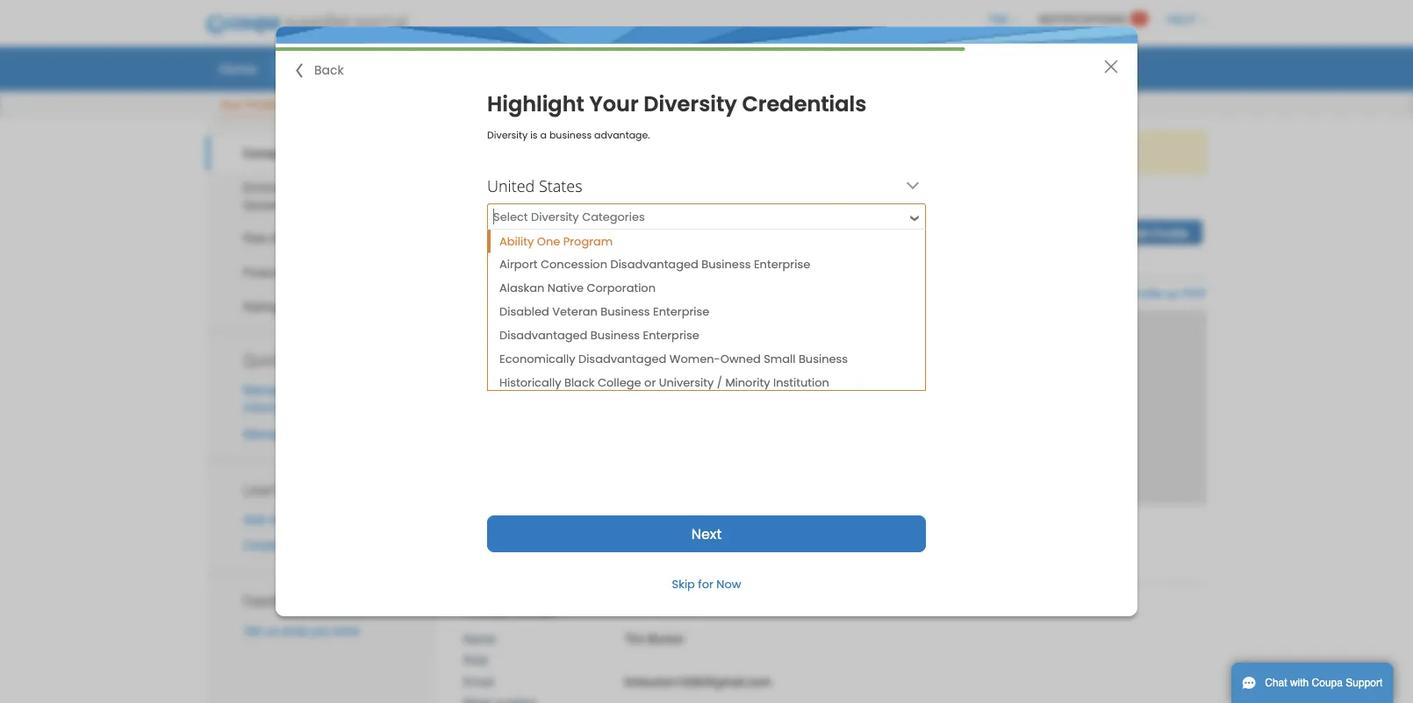 Task type: locate. For each thing, give the bounding box(es) containing it.
2 primary from the top
[[463, 605, 509, 619]]

manage legal entities link
[[243, 427, 359, 441]]

now
[[716, 577, 741, 593]]

enterprise down "alaskan native corporation" option
[[653, 304, 710, 320]]

enterprise down enterprises
[[754, 257, 810, 273]]

tim burton enterprises image
[[463, 193, 533, 265]]

profile progress
[[925, 200, 1013, 214]]

profile
[[366, 539, 400, 553]]

environmental, social, governance & diversity link
[[206, 170, 437, 222]]

business inside tim burton enterprises banner
[[501, 526, 556, 540]]

or
[[644, 375, 656, 391]]

primary for primary contact
[[463, 605, 509, 619]]

0 horizontal spatial a
[[283, 539, 290, 553]]

profile down home link
[[246, 98, 278, 111]]

0 horizontal spatial tim
[[552, 213, 592, 242]]

diversity down social,
[[325, 198, 372, 212]]

asn
[[568, 59, 593, 77]]

legal
[[291, 427, 317, 441]]

social,
[[329, 180, 365, 194]]

feedback
[[243, 591, 309, 612]]

pdf
[[1182, 287, 1207, 301]]

profile inside button
[[1128, 287, 1163, 301]]

is
[[530, 128, 538, 142]]

1 horizontal spatial &
[[288, 300, 296, 314]]

is
[[844, 526, 854, 540]]

discoverable
[[294, 539, 363, 553]]

tell us what you think button
[[243, 623, 360, 641]]

disadvantaged
[[610, 257, 698, 273], [499, 328, 587, 344], [578, 351, 666, 367]]

edit profile
[[1128, 227, 1189, 240]]

one
[[537, 233, 560, 249]]

tell us what you think
[[243, 625, 360, 639]]

university
[[659, 375, 714, 391]]

1 horizontal spatial tim
[[625, 633, 645, 647]]

orders
[[349, 59, 392, 77]]

as
[[559, 526, 575, 540]]

disadvantaged up college
[[578, 351, 666, 367]]

airport concession disadvantaged business enterprise option
[[488, 253, 925, 277]]

financial performance link
[[206, 256, 437, 290]]

& right risk
[[270, 232, 279, 246]]

your up advantage.
[[589, 90, 639, 119]]

primary contact
[[463, 605, 558, 619]]

burton for tim burton enterprises
[[599, 213, 671, 242]]

concession
[[541, 257, 607, 273]]

0 vertical spatial manage
[[243, 384, 288, 398]]

1 vertical spatial enterprise
[[653, 304, 710, 320]]

profile for company profile
[[303, 146, 341, 160]]

2 vertical spatial &
[[288, 300, 296, 314]]

for
[[698, 577, 713, 593]]

alaskan native corporation option
[[488, 277, 925, 301]]

small
[[764, 351, 796, 367]]

business down ability one program option
[[702, 257, 751, 273]]

name
[[463, 633, 496, 647]]

us
[[265, 625, 278, 639]]

burton up 'timburton1006@gmail.com'
[[648, 633, 684, 647]]

business up institution
[[799, 351, 848, 367]]

home
[[219, 59, 257, 77]]

0 horizontal spatial your
[[219, 98, 242, 111]]

progress bar
[[276, 47, 965, 51]]

parent
[[910, 526, 948, 540]]

references
[[300, 300, 363, 314]]

0 vertical spatial &
[[313, 198, 322, 212]]

compliance
[[282, 232, 347, 246]]

2 vertical spatial disadvantaged
[[578, 351, 666, 367]]

list box
[[487, 229, 926, 395]]

1 vertical spatial diversity
[[487, 128, 528, 142]]

a
[[540, 128, 547, 142], [283, 539, 290, 553]]

a right is
[[540, 128, 547, 142]]

skip
[[672, 577, 695, 593]]

learning center
[[243, 479, 354, 500]]

burton
[[599, 213, 671, 242], [648, 633, 684, 647]]

diversity down invoices link
[[644, 90, 737, 119]]

disabled veteran business enterprise option
[[488, 301, 925, 324]]

ratings & references
[[243, 300, 363, 314]]

burton inside banner
[[599, 213, 671, 242]]

enterprise up women-
[[643, 328, 699, 344]]

email
[[463, 676, 494, 690]]

disadvantaged up corporation
[[610, 257, 698, 273]]

skip for now button
[[658, 571, 755, 599]]

a inside dialog
[[540, 128, 547, 142]]

0 vertical spatial a
[[540, 128, 547, 142]]

profile right "edit"
[[1153, 227, 1189, 240]]

tim inside tim burton enterprises banner
[[552, 213, 592, 242]]

2 manage from the top
[[243, 427, 288, 441]]

chat with coupa support button
[[1231, 664, 1393, 704]]

progress bar inside the highlight your diversity credentials dialog
[[276, 47, 965, 51]]

create
[[243, 539, 280, 553]]

manage down information
[[243, 427, 288, 441]]

tim up concession
[[552, 213, 592, 242]]

background image
[[463, 310, 1207, 506]]

primary down doing
[[463, 550, 509, 564]]

& for compliance
[[270, 232, 279, 246]]

ability
[[499, 233, 534, 249]]

highlight your diversity credentials
[[487, 90, 867, 119]]

profile down coupa supplier portal image
[[283, 59, 323, 77]]

primary inside tim burton enterprises banner
[[463, 550, 509, 564]]

& up compliance
[[313, 198, 322, 212]]

1 vertical spatial tim
[[625, 633, 645, 647]]

0 vertical spatial tim
[[552, 213, 592, 242]]

customers
[[300, 513, 357, 527]]

2 horizontal spatial diversity
[[644, 90, 737, 119]]

manage up information
[[243, 384, 288, 398]]

women-
[[669, 351, 720, 367]]

manage legal entities
[[243, 427, 359, 441]]

0 horizontal spatial diversity
[[325, 198, 372, 212]]

Select Diversity Categories text field
[[489, 205, 903, 228]]

performance
[[296, 266, 366, 280]]

profile up social,
[[303, 146, 341, 160]]

role
[[463, 654, 488, 668]]

2 horizontal spatial &
[[313, 198, 322, 212]]

0 vertical spatial primary
[[463, 550, 509, 564]]

profile for your profile
[[246, 98, 278, 111]]

1 vertical spatial burton
[[648, 633, 684, 647]]

primary up name
[[463, 605, 509, 619]]

0 vertical spatial burton
[[599, 213, 671, 242]]

business
[[549, 128, 592, 142]]

1 vertical spatial primary
[[463, 605, 509, 619]]

1 vertical spatial &
[[270, 232, 279, 246]]

doing business as
[[463, 526, 575, 540]]

chat with coupa support
[[1265, 678, 1383, 690]]

list box containing ability one program
[[487, 229, 926, 395]]

ratings
[[243, 300, 285, 314]]

think
[[334, 625, 360, 639]]

burton up corporation
[[599, 213, 671, 242]]

coupa
[[1312, 678, 1343, 690]]

1 horizontal spatial your
[[589, 90, 639, 119]]

program
[[563, 233, 613, 249]]

business
[[702, 257, 751, 273], [601, 304, 650, 320], [591, 328, 640, 344], [799, 351, 848, 367], [501, 526, 556, 540]]

2 vertical spatial diversity
[[325, 198, 372, 212]]

diversity left is
[[487, 128, 528, 142]]

back
[[314, 62, 344, 79]]

edit
[[1128, 227, 1150, 240]]

profile link
[[272, 55, 334, 82]]

profile left as
[[1128, 287, 1163, 301]]

highlight your diversity credentials dialog
[[276, 26, 1138, 617]]

tim
[[552, 213, 592, 242], [625, 633, 645, 647]]

profile
[[283, 59, 323, 77], [246, 98, 278, 111], [303, 146, 341, 160], [925, 200, 960, 214], [1153, 227, 1189, 240], [1128, 287, 1163, 301]]

tim up 'timburton1006@gmail.com'
[[625, 633, 645, 647]]

you
[[311, 625, 331, 639]]

your down home link
[[219, 98, 242, 111]]

0 vertical spatial diversity
[[644, 90, 737, 119]]

manage inside 'manage payment information'
[[243, 384, 288, 398]]

download profile as pdf
[[1070, 287, 1207, 301]]

manage
[[243, 384, 288, 398], [243, 427, 288, 441]]

1 primary from the top
[[463, 550, 509, 564]]

edit profile link
[[1115, 220, 1202, 245]]

tim burton
[[625, 633, 684, 647]]

business up address
[[501, 526, 556, 540]]

& right ratings
[[288, 300, 296, 314]]

alert
[[463, 130, 1207, 175]]

0 horizontal spatial &
[[270, 232, 279, 246]]

ultimate
[[858, 526, 906, 540]]

1 vertical spatial manage
[[243, 427, 288, 441]]

quick links
[[243, 350, 321, 371]]

a right the create on the bottom left of the page
[[283, 539, 290, 553]]

historically black college or university / minority institution option
[[488, 371, 925, 395]]

1 horizontal spatial a
[[540, 128, 547, 142]]

back button
[[297, 61, 344, 80]]

1 manage from the top
[[243, 384, 288, 398]]

disadvantaged up economically in the left of the page
[[499, 328, 587, 344]]



Task type: describe. For each thing, give the bounding box(es) containing it.
ability one program airport concession disadvantaged business enterprise alaskan native corporation disabled veteran business enterprise disadvantaged business enterprise economically disadvantaged women-owned small business historically black college or university / minority institution
[[499, 233, 848, 391]]

2 vertical spatial enterprise
[[643, 328, 699, 344]]

asn link
[[556, 55, 605, 82]]

business down corporation
[[601, 304, 650, 320]]

environmental,
[[243, 180, 325, 194]]

invoices
[[619, 59, 669, 77]]

close image
[[1104, 60, 1118, 74]]

profile for edit profile
[[1153, 227, 1189, 240]]

disadvantaged business enterprise option
[[488, 324, 925, 348]]

primary for primary address
[[463, 550, 509, 564]]

create a discoverable profile
[[243, 539, 400, 553]]

black
[[564, 375, 595, 391]]

native
[[548, 281, 584, 296]]

manage for manage legal entities
[[243, 427, 288, 441]]

governance
[[243, 198, 310, 212]]

company profile link
[[206, 136, 437, 170]]

manage for manage payment information
[[243, 384, 288, 398]]

owned
[[720, 351, 761, 367]]

invoices link
[[608, 55, 680, 82]]

progress
[[964, 200, 1013, 214]]

manage payment information link
[[243, 384, 338, 415]]

risk & compliance
[[243, 232, 347, 246]]

your inside the highlight your diversity credentials dialog
[[589, 90, 639, 119]]

entities
[[320, 427, 359, 441]]

quick
[[243, 350, 282, 371]]

your profile
[[219, 98, 278, 111]]

chat
[[1265, 678, 1287, 690]]

financial
[[243, 266, 292, 280]]

1 vertical spatial a
[[283, 539, 290, 553]]

risk
[[243, 232, 267, 246]]

diversity inside environmental, social, governance & diversity
[[325, 198, 372, 212]]

/
[[717, 375, 722, 391]]

united
[[487, 175, 535, 197]]

enterprises
[[678, 213, 802, 242]]

alaskan
[[499, 281, 544, 296]]

economically
[[499, 351, 575, 367]]

airport
[[499, 257, 538, 273]]

manage payment information
[[243, 384, 338, 415]]

tell
[[243, 625, 262, 639]]

orders link
[[338, 55, 403, 82]]

economically disadvantaged women-owned small business option
[[488, 348, 925, 371]]

0 vertical spatial enterprise
[[754, 257, 810, 273]]

united states
[[487, 175, 582, 197]]

1 vertical spatial disadvantaged
[[499, 328, 587, 344]]

company
[[243, 146, 299, 160]]

next button
[[487, 516, 926, 553]]

& for references
[[288, 300, 296, 314]]

download profile as pdf button
[[1070, 285, 1207, 302]]

ratings & references link
[[206, 290, 437, 324]]

advantage.
[[594, 128, 650, 142]]

& inside environmental, social, governance & diversity
[[313, 198, 322, 212]]

setup
[[1095, 59, 1130, 77]]

payment
[[291, 384, 338, 398]]

skip for now
[[672, 577, 741, 593]]

veteran
[[552, 304, 598, 320]]

more
[[268, 513, 296, 527]]

historically
[[499, 375, 561, 391]]

doing
[[463, 526, 498, 540]]

add more customers link
[[243, 513, 357, 527]]

coupa supplier portal image
[[193, 3, 419, 47]]

with
[[1290, 678, 1309, 690]]

profile for download profile as pdf
[[1128, 287, 1163, 301]]

profile left progress
[[925, 200, 960, 214]]

credentials
[[742, 90, 867, 119]]

contact
[[512, 605, 558, 619]]

environmental, social, governance & diversity
[[243, 180, 372, 212]]

center
[[307, 479, 354, 500]]

tim for tim burton enterprises
[[552, 213, 592, 242]]

business down 'veteran'
[[591, 328, 640, 344]]

address
[[512, 550, 561, 564]]

as
[[1166, 287, 1179, 301]]

create a discoverable profile link
[[243, 539, 400, 553]]

tim burton enterprises banner
[[457, 193, 1225, 585]]

information
[[243, 401, 304, 415]]

primary address
[[463, 550, 561, 564]]

1 horizontal spatial diversity
[[487, 128, 528, 142]]

financial performance
[[243, 266, 366, 280]]

tim burton enterprises
[[552, 213, 802, 242]]

minority
[[725, 375, 770, 391]]

list box inside the highlight your diversity credentials dialog
[[487, 229, 926, 395]]

company profile
[[243, 146, 341, 160]]

ability one program option
[[488, 230, 925, 253]]

diversity is a business advantage.
[[487, 128, 650, 142]]

next
[[691, 524, 722, 544]]

0 vertical spatial disadvantaged
[[610, 257, 698, 273]]

corporation
[[587, 281, 656, 296]]

burton for tim burton
[[648, 633, 684, 647]]

timburton1006@gmail.com
[[625, 676, 772, 690]]

tim for tim burton
[[625, 633, 645, 647]]

home link
[[208, 55, 268, 82]]

support
[[1346, 678, 1383, 690]]



Task type: vqa. For each thing, say whether or not it's contained in the screenshot.
"Orders"
yes



